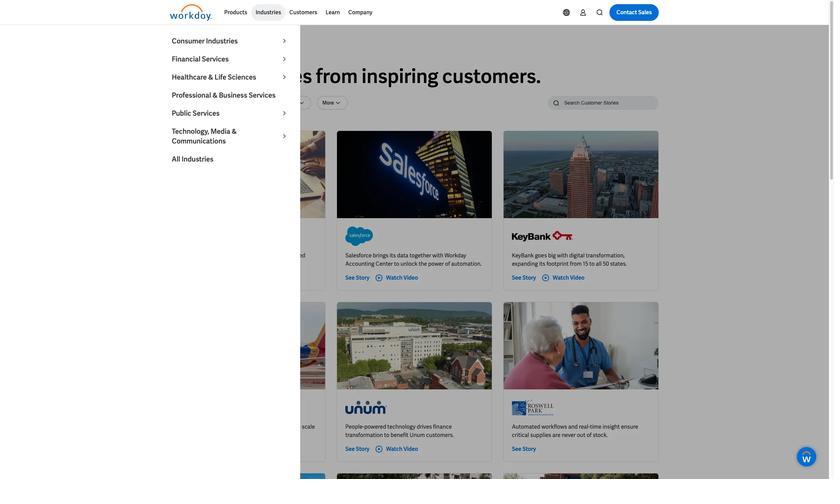 Task type: locate. For each thing, give the bounding box(es) containing it.
to left 'scale'
[[296, 423, 301, 430]]

video down unum on the bottom
[[404, 445, 418, 453]]

from
[[316, 64, 358, 89], [570, 260, 582, 267]]

2 vertical spatial services
[[193, 109, 220, 118]]

services down industry
[[193, 109, 220, 118]]

all industries
[[172, 155, 214, 164]]

see story down accounting
[[346, 274, 370, 281]]

operations
[[179, 431, 206, 439]]

its
[[390, 252, 396, 259], [540, 260, 546, 267], [253, 423, 259, 430]]

with inside salesforce brings its data together with workday accounting center to unlock the power of automation.
[[433, 252, 444, 259]]

and
[[214, 260, 224, 267], [569, 423, 578, 430], [207, 431, 217, 439]]

story down expanding
[[523, 274, 536, 281]]

states.
[[611, 260, 627, 267]]

stories
[[252, 64, 312, 89]]

together
[[410, 252, 432, 259]]

1 vertical spatial &
[[213, 91, 218, 100]]

to down data on the bottom of page
[[394, 260, 400, 267]]

inspiring
[[362, 64, 439, 89]]

video for 15
[[571, 274, 585, 281]]

industries up financial services dropdown button
[[206, 36, 238, 46]]

media
[[211, 127, 230, 136]]

0 vertical spatial and
[[214, 260, 224, 267]]

and down airlines
[[207, 431, 217, 439]]

see story link down transformation
[[346, 445, 370, 453]]

see down critical
[[512, 445, 522, 453]]

see story down transformation
[[346, 445, 370, 453]]

stock.
[[593, 431, 608, 439]]

consumer industries
[[172, 36, 238, 46]]

center
[[376, 260, 393, 267]]

business left outcome
[[256, 100, 276, 106]]

2 vertical spatial and
[[207, 431, 217, 439]]

industries down the communications
[[182, 155, 214, 164]]

1 vertical spatial its
[[540, 260, 546, 267]]

from inside 'keybank goes big with digital transformation, expanding its footprint from 15 to all 50 states.'
[[570, 260, 582, 267]]

watch down center
[[386, 274, 403, 281]]

watch video link for unum
[[375, 445, 418, 453]]

power
[[429, 260, 444, 267]]

see story link down expanding
[[512, 274, 536, 282]]

industries for consumer industries
[[206, 36, 238, 46]]

by
[[197, 252, 202, 259]]

story
[[356, 274, 370, 281], [523, 274, 536, 281], [356, 445, 370, 453], [523, 445, 536, 453]]

services up healthcare & life sciences
[[202, 55, 229, 64]]

to down hr
[[262, 431, 268, 439]]

of down workday
[[445, 260, 450, 267]]

watch video link for center
[[375, 274, 418, 282]]

& right media
[[232, 127, 237, 136]]

1 vertical spatial of
[[587, 431, 592, 439]]

& inside dropdown button
[[208, 73, 213, 82]]

watch video for unlock
[[386, 274, 418, 281]]

see story link down accounting
[[346, 274, 370, 282]]

watch down footprint
[[553, 274, 569, 281]]

transformation
[[346, 431, 383, 439]]

with
[[433, 252, 444, 259], [557, 252, 568, 259]]

1 horizontal spatial of
[[587, 431, 592, 439]]

watch video link down footprint
[[542, 274, 585, 282]]

0 horizontal spatial from
[[316, 64, 358, 89]]

1 horizontal spatial its
[[390, 252, 396, 259]]

brings
[[373, 252, 389, 259]]

1 horizontal spatial from
[[570, 260, 582, 267]]

of inside salesforce brings its data together with workday accounting center to unlock the power of automation.
[[445, 260, 450, 267]]

products
[[224, 9, 247, 16]]

workday
[[445, 252, 467, 259]]

2 with from the left
[[557, 252, 568, 259]]

processes
[[269, 423, 294, 430]]

see down transformation
[[346, 445, 355, 453]]

and inside southwest airlines simplifies its hr processes to scale operations and get better access to data.
[[207, 431, 217, 439]]

0 vertical spatial customers.
[[443, 64, 541, 89]]

financial
[[172, 55, 201, 64]]

1 with from the left
[[433, 252, 444, 259]]

industries
[[256, 9, 281, 16], [206, 36, 238, 46], [182, 155, 214, 164]]

0 vertical spatial services
[[202, 55, 229, 64]]

accounting
[[346, 260, 375, 267]]

2 vertical spatial its
[[253, 423, 259, 430]]

and up never
[[569, 423, 578, 430]]

1 vertical spatial industries
[[206, 36, 238, 46]]

& left life
[[208, 73, 213, 82]]

see story link
[[346, 274, 370, 282], [512, 274, 536, 282], [346, 445, 370, 453], [512, 445, 536, 453]]

services for financial services
[[202, 55, 229, 64]]

0 horizontal spatial its
[[253, 423, 259, 430]]

to left benefit
[[384, 431, 390, 439]]

1 vertical spatial from
[[570, 260, 582, 267]]

watch video down footprint
[[553, 274, 585, 281]]

see down accounting
[[346, 274, 355, 281]]

see for keybank goes big with digital transformation, expanding its footprint from 15 to all 50 states.
[[512, 274, 522, 281]]

of
[[445, 260, 450, 267], [587, 431, 592, 439]]

all
[[596, 260, 602, 267]]

business
[[219, 91, 247, 100], [256, 100, 276, 106]]

to right 15
[[590, 260, 595, 267]]

0 horizontal spatial with
[[433, 252, 444, 259]]

from down the digital
[[570, 260, 582, 267]]

supplies
[[531, 431, 552, 439]]

expanding
[[512, 260, 538, 267]]

business up 'public services' dropdown button
[[219, 91, 247, 100]]

automated
[[512, 423, 541, 430]]

learn button
[[322, 4, 344, 21]]

1 horizontal spatial with
[[557, 252, 568, 259]]

machine
[[204, 252, 225, 259]]

keybank n.a. image
[[512, 226, 573, 246]]

& for life
[[208, 73, 213, 82]]

finance
[[433, 423, 452, 430]]

public
[[172, 109, 191, 118]]

0 horizontal spatial of
[[445, 260, 450, 267]]

0 vertical spatial its
[[390, 252, 396, 259]]

and for skills
[[214, 260, 224, 267]]

all
[[172, 155, 180, 164]]

consumer industries button
[[168, 32, 293, 50]]

2 vertical spatial industries
[[182, 155, 214, 164]]

see story down expanding
[[512, 274, 536, 281]]

story down transformation
[[356, 445, 370, 453]]

better
[[227, 431, 243, 439]]

from up more button
[[316, 64, 358, 89]]

1 vertical spatial customers.
[[426, 431, 454, 439]]

1 horizontal spatial business
[[256, 100, 276, 106]]

its left data on the bottom of page
[[390, 252, 396, 259]]

2 vertical spatial &
[[232, 127, 237, 136]]

healthcare
[[172, 73, 207, 82]]

watch
[[386, 274, 403, 281], [553, 274, 569, 281], [386, 445, 403, 453]]

big
[[549, 252, 556, 259]]

see story
[[346, 274, 370, 281], [512, 274, 536, 281], [346, 445, 370, 453], [512, 445, 536, 453]]

more
[[323, 100, 334, 106]]

see
[[346, 274, 355, 281], [512, 274, 522, 281], [346, 445, 355, 453], [512, 445, 522, 453]]

industries right products
[[256, 9, 281, 16]]

salesforce
[[346, 252, 372, 259]]

roswell park comprehensive cancer center (roswell park cancer institute) image
[[512, 398, 554, 417]]

unum
[[410, 431, 425, 439]]

driven by machine learning, pwc has reinvigorated skills tracking and capabilities.
[[179, 252, 305, 267]]

and inside driven by machine learning, pwc has reinvigorated skills tracking and capabilities.
[[214, 260, 224, 267]]

footprint
[[547, 260, 569, 267]]

of right out
[[587, 431, 592, 439]]

contact sales
[[617, 9, 652, 16]]

inspiring stories from inspiring customers.
[[170, 64, 541, 89]]

inspiring
[[170, 64, 248, 89]]

learn
[[326, 9, 340, 16]]

&
[[208, 73, 213, 82], [213, 91, 218, 100], [232, 127, 237, 136]]

industries button
[[252, 4, 285, 21]]

video
[[404, 274, 418, 281], [571, 274, 585, 281], [404, 445, 418, 453]]

with up footprint
[[557, 252, 568, 259]]

its inside 'keybank goes big with digital transformation, expanding its footprint from 15 to all 50 states.'
[[540, 260, 546, 267]]

its left hr
[[253, 423, 259, 430]]

its down goes
[[540, 260, 546, 267]]

pwc
[[249, 252, 261, 259]]

& for business
[[213, 91, 218, 100]]

video down 15
[[571, 274, 585, 281]]

0 vertical spatial &
[[208, 73, 213, 82]]

salesforce.com image
[[346, 226, 374, 246]]

story down critical
[[523, 445, 536, 453]]

watch video link down center
[[375, 274, 418, 282]]

2 horizontal spatial its
[[540, 260, 546, 267]]

never
[[562, 431, 576, 439]]

with inside 'keybank goes big with digital transformation, expanding its footprint from 15 to all 50 states.'
[[557, 252, 568, 259]]

hr
[[260, 423, 268, 430]]

see story for salesforce brings its data together with workday accounting center to unlock the power of automation.
[[346, 274, 370, 281]]

see down expanding
[[512, 274, 522, 281]]

and down machine
[[214, 260, 224, 267]]

sciences
[[228, 73, 256, 82]]

goes
[[535, 252, 547, 259]]

video for unlock
[[404, 274, 418, 281]]

story down accounting
[[356, 274, 370, 281]]

1 vertical spatial and
[[569, 423, 578, 430]]

50
[[603, 260, 609, 267]]

see story link for salesforce brings its data together with workday accounting center to unlock the power of automation.
[[346, 274, 370, 282]]

with up power
[[433, 252, 444, 259]]

story for people-
[[356, 445, 370, 453]]

services for public services
[[193, 109, 220, 118]]

story for salesforce
[[356, 274, 370, 281]]

watch down benefit
[[386, 445, 403, 453]]

services left outcome
[[249, 91, 276, 100]]

video down the unlock
[[404, 274, 418, 281]]

topic
[[176, 100, 188, 106]]

& down healthcare & life sciences
[[213, 91, 218, 100]]

1 vertical spatial services
[[249, 91, 276, 100]]

watch video down the unlock
[[386, 274, 418, 281]]

customers button
[[285, 4, 322, 21]]

to inside people-powered technology drives finance transformation to benefit unum customers.
[[384, 431, 390, 439]]

see story link down critical
[[512, 445, 536, 453]]

industries for all industries
[[182, 155, 214, 164]]

and inside automated workflows and real-time insight ensure critical supplies are never out of stock.
[[569, 423, 578, 430]]

0 vertical spatial of
[[445, 260, 450, 267]]

watch video link down benefit
[[375, 445, 418, 453]]



Task type: describe. For each thing, give the bounding box(es) containing it.
public services button
[[168, 104, 293, 122]]

watch video link for footprint
[[542, 274, 585, 282]]

industry
[[213, 100, 231, 106]]

people-powered technology drives finance transformation to benefit unum customers.
[[346, 423, 454, 439]]

see for salesforce brings its data together with workday accounting center to unlock the power of automation.
[[346, 274, 355, 281]]

see story for keybank goes big with digital transformation, expanding its footprint from 15 to all 50 states.
[[512, 274, 536, 281]]

reinvigorated
[[272, 252, 305, 259]]

to inside salesforce brings its data together with workday accounting center to unlock the power of automation.
[[394, 260, 400, 267]]

southwest
[[179, 423, 206, 430]]

business inside button
[[256, 100, 276, 106]]

professional & business services
[[172, 91, 276, 100]]

automation.
[[452, 260, 482, 267]]

contact
[[617, 9, 638, 16]]

consumer
[[172, 36, 205, 46]]

real-
[[579, 423, 591, 430]]

salesforce brings its data together with workday accounting center to unlock the power of automation.
[[346, 252, 482, 267]]

and for scale
[[207, 431, 217, 439]]

& inside technology, media & communications
[[232, 127, 237, 136]]

technology
[[388, 423, 416, 430]]

its inside southwest airlines simplifies its hr processes to scale operations and get better access to data.
[[253, 423, 259, 430]]

communications
[[172, 137, 226, 146]]

all industries link
[[168, 150, 293, 168]]

of inside automated workflows and real-time insight ensure critical supplies are never out of stock.
[[587, 431, 592, 439]]

technology, media & communications
[[172, 127, 237, 146]]

technology,
[[172, 127, 209, 136]]

0 vertical spatial from
[[316, 64, 358, 89]]

watch for footprint
[[553, 274, 569, 281]]

see story down critical
[[512, 445, 536, 453]]

Search Customer Stories text field
[[561, 97, 646, 109]]

data.
[[269, 431, 281, 439]]

keybank
[[512, 252, 534, 259]]

company button
[[344, 4, 377, 21]]

public services
[[172, 109, 220, 118]]

digital
[[570, 252, 585, 259]]

critical
[[512, 431, 529, 439]]

skills
[[179, 260, 191, 267]]

keybank goes big with digital transformation, expanding its footprint from 15 to all 50 states.
[[512, 252, 627, 267]]

15
[[583, 260, 589, 267]]

financial services
[[172, 55, 229, 64]]

business outcome button
[[251, 96, 311, 110]]

driven
[[179, 252, 195, 259]]

insight
[[603, 423, 620, 430]]

powered
[[365, 423, 386, 430]]

workflows
[[542, 423, 568, 430]]

its inside salesforce brings its data together with workday accounting center to unlock the power of automation.
[[390, 252, 396, 259]]

automated workflows and real-time insight ensure critical supplies are never out of stock.
[[512, 423, 639, 439]]

unlock
[[401, 260, 418, 267]]

see story for people-powered technology drives finance transformation to benefit unum customers.
[[346, 445, 370, 453]]

outcome
[[277, 100, 298, 106]]

healthcare & life sciences
[[172, 73, 256, 82]]

get
[[218, 431, 226, 439]]

to inside 'keybank goes big with digital transformation, expanding its footprint from 15 to all 50 states.'
[[590, 260, 595, 267]]

technology, media & communications button
[[168, 122, 293, 150]]

more button
[[317, 96, 348, 110]]

out
[[577, 431, 586, 439]]

tracking
[[193, 260, 213, 267]]

simplifies
[[227, 423, 251, 430]]

airlines
[[207, 423, 226, 430]]

see story link for people-powered technology drives finance transformation to benefit unum customers.
[[346, 445, 370, 453]]

professional & business services link
[[168, 86, 293, 104]]

story for keybank
[[523, 274, 536, 281]]

0 vertical spatial industries
[[256, 9, 281, 16]]

scale
[[302, 423, 315, 430]]

ensure
[[621, 423, 639, 430]]

time
[[591, 423, 602, 430]]

go to the homepage image
[[170, 4, 212, 21]]

see story link for keybank goes big with digital transformation, expanding its footprint from 15 to all 50 states.
[[512, 274, 536, 282]]

watch for center
[[386, 274, 403, 281]]

drives
[[417, 423, 432, 430]]

sales
[[639, 9, 652, 16]]

has
[[262, 252, 271, 259]]

southwest airlines simplifies its hr processes to scale operations and get better access to data.
[[179, 423, 315, 439]]

the
[[419, 260, 427, 267]]

watch video down benefit
[[386, 445, 418, 453]]

business outcome
[[256, 100, 298, 106]]

products button
[[220, 4, 252, 21]]

topic button
[[170, 96, 202, 110]]

0 horizontal spatial business
[[219, 91, 247, 100]]

people-
[[346, 423, 365, 430]]

watch for unum
[[386, 445, 403, 453]]

watch video for 15
[[553, 274, 585, 281]]

learning,
[[227, 252, 248, 259]]

professional
[[172, 91, 211, 100]]

financial services button
[[168, 50, 293, 68]]

benefit
[[391, 431, 409, 439]]

customers. inside people-powered technology drives finance transformation to benefit unum customers.
[[426, 431, 454, 439]]

company
[[349, 9, 373, 16]]

contact sales link
[[610, 4, 659, 21]]

customers
[[290, 9, 317, 16]]

are
[[553, 431, 561, 439]]

see for people-powered technology drives finance transformation to benefit unum customers.
[[346, 445, 355, 453]]

life
[[215, 73, 227, 82]]

industry button
[[207, 96, 245, 110]]

unum image
[[346, 398, 387, 417]]



Task type: vqa. For each thing, say whether or not it's contained in the screenshot.
the middle and
yes



